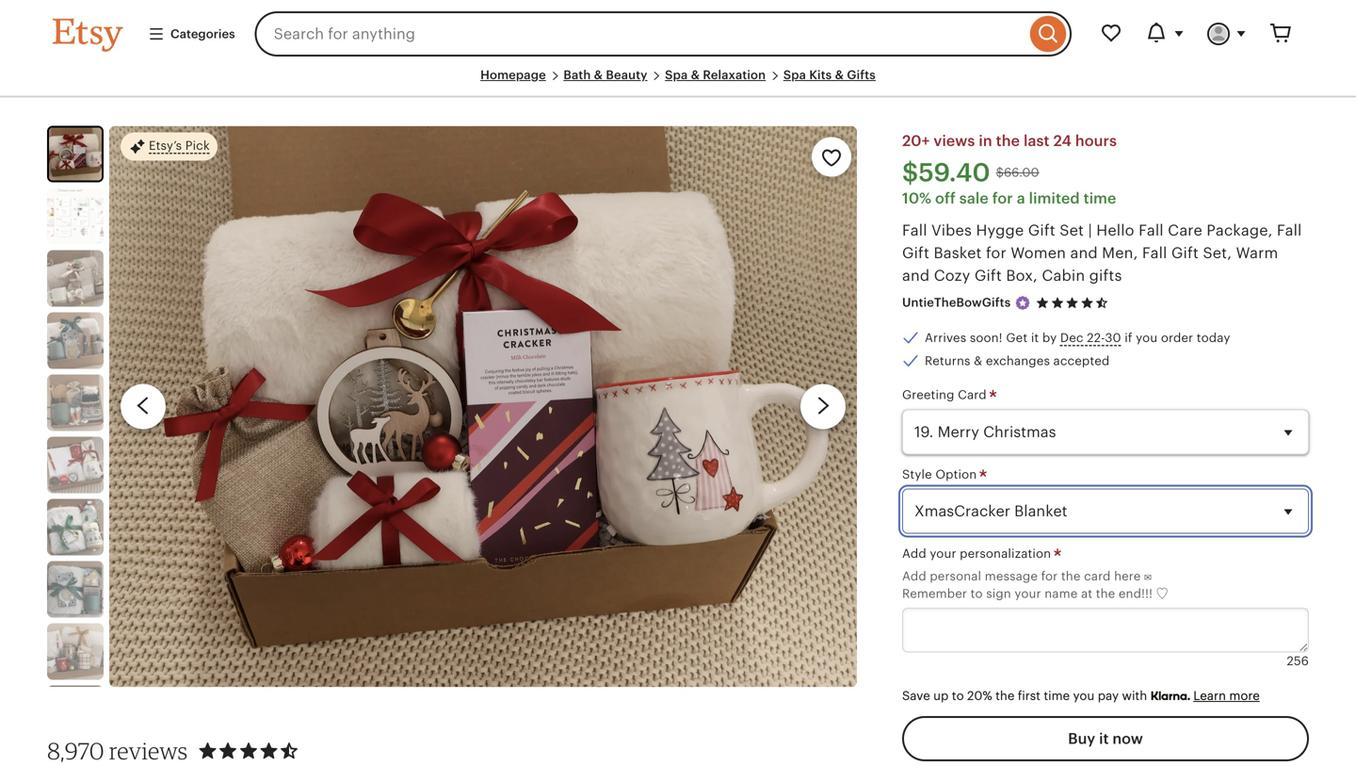 Task type: describe. For each thing, give the bounding box(es) containing it.
0 horizontal spatial fall vibes hygge gift set hello fall care package fall gift xmascracker blanket image
[[49, 128, 102, 181]]

fall right men,
[[1143, 245, 1168, 262]]

✉
[[1145, 569, 1152, 583]]

to inside add personal message for the card here ✉ remember to sign your name at the end!!! ♡
[[971, 586, 983, 601]]

cozy
[[934, 267, 971, 284]]

bath & beauty
[[564, 68, 648, 82]]

untiethebowgifts
[[903, 296, 1011, 310]]

& for bath
[[594, 68, 603, 82]]

gifts
[[847, 68, 876, 82]]

time for first
[[1044, 689, 1070, 703]]

fall vibes hygge gift set | hello fall care package, fall gift basket for women and men, fall gift set, warm and cozy gift box, cabin gifts
[[903, 222, 1303, 284]]

in
[[979, 132, 993, 149]]

klarna.
[[1151, 689, 1191, 703]]

last
[[1024, 132, 1050, 149]]

reviews
[[109, 737, 188, 765]]

save up to 20% the first time you pay with klarna. learn more
[[903, 689, 1261, 703]]

more
[[1230, 689, 1261, 703]]

soon! get
[[970, 331, 1028, 345]]

24
[[1054, 132, 1072, 149]]

to inside the save up to 20% the first time you pay with klarna. learn more
[[952, 689, 964, 703]]

greeting
[[903, 388, 955, 402]]

returns & exchanges accepted
[[925, 354, 1110, 368]]

care
[[1168, 222, 1203, 239]]

gift down care
[[1172, 245, 1199, 262]]

style option
[[903, 467, 981, 481]]

the right in
[[997, 132, 1020, 149]]

10%
[[903, 190, 932, 207]]

0 horizontal spatial it
[[1032, 331, 1040, 345]]

warm
[[1237, 245, 1279, 262]]

you inside the save up to 20% the first time you pay with klarna. learn more
[[1074, 689, 1095, 703]]

sale
[[960, 190, 989, 207]]

it inside button
[[1100, 730, 1109, 747]]

sign
[[987, 586, 1012, 601]]

& right kits
[[835, 68, 844, 82]]

♡
[[1157, 586, 1169, 601]]

etsy's pick
[[149, 138, 210, 153]]

homepage
[[481, 68, 546, 82]]

accepted
[[1054, 354, 1110, 368]]

8,970
[[47, 737, 104, 765]]

Add your personalization text field
[[903, 608, 1310, 652]]

fall vibes hygge gift set hello fall care package fall gift glassball xmaschoc image
[[47, 499, 104, 556]]

with
[[1123, 689, 1148, 703]]

gift left basket
[[903, 245, 930, 262]]

time for limited
[[1084, 190, 1117, 207]]

none search field inside categories banner
[[255, 11, 1072, 57]]

basket
[[934, 245, 982, 262]]

menu bar containing homepage
[[53, 68, 1304, 98]]

add personal message for the card here ✉ remember to sign your name at the end!!! ♡
[[903, 569, 1169, 601]]

spa kits & gifts link
[[784, 68, 876, 82]]

learn more button
[[1194, 689, 1261, 703]]

save
[[903, 689, 931, 703]]

bath & beauty link
[[564, 68, 648, 82]]

greeting card
[[903, 388, 991, 402]]

& for returns
[[974, 354, 983, 368]]

if
[[1125, 331, 1133, 345]]

gift left 'box,'
[[975, 267, 1002, 284]]

1 horizontal spatial fall vibes hygge gift set hello fall care package fall gift xmascracker blanket image
[[109, 126, 857, 687]]

card
[[1085, 569, 1111, 583]]

pay
[[1098, 689, 1119, 703]]

add your personalization
[[903, 546, 1055, 561]]

card
[[958, 388, 987, 402]]

etsy's
[[149, 138, 182, 153]]

up
[[934, 689, 949, 703]]

gift up women
[[1029, 222, 1056, 239]]

your inside add personal message for the card here ✉ remember to sign your name at the end!!! ♡
[[1015, 586, 1042, 601]]

end!!!
[[1119, 586, 1153, 601]]

$66.00
[[997, 165, 1040, 180]]

dec
[[1061, 331, 1084, 345]]

1 vertical spatial and
[[903, 267, 930, 284]]

$59.40 $66.00
[[903, 158, 1040, 187]]

personalization
[[960, 546, 1052, 561]]

fall vibes hygge gift set hello fall care package fall gift deluxexmas image
[[47, 623, 104, 680]]

set
[[1060, 222, 1085, 239]]

categories banner
[[19, 0, 1338, 68]]

remember
[[903, 586, 968, 601]]

fall vibes hygge gift set hello fall care package fall gift image 2 image
[[47, 188, 104, 245]]

0 horizontal spatial your
[[930, 546, 957, 561]]

name
[[1045, 586, 1078, 601]]

kits
[[810, 68, 832, 82]]

package,
[[1207, 222, 1273, 239]]

personal
[[930, 569, 982, 583]]

the inside the save up to 20% the first time you pay with klarna. learn more
[[996, 689, 1015, 703]]

gifts
[[1090, 267, 1123, 284]]

off
[[936, 190, 956, 207]]

20+ views in the last 24 hours
[[903, 132, 1118, 149]]

at
[[1082, 586, 1093, 601]]

untiethebowgifts link
[[903, 296, 1011, 310]]

& for spa
[[691, 68, 700, 82]]

buy it now
[[1069, 730, 1144, 747]]

now
[[1113, 730, 1144, 747]]

256
[[1287, 654, 1310, 668]]

spa & relaxation
[[665, 68, 766, 82]]

arrives soon! get it by dec 22-30 if you order today
[[925, 331, 1231, 345]]

hygge
[[977, 222, 1025, 239]]



Task type: locate. For each thing, give the bounding box(es) containing it.
homepage link
[[481, 68, 546, 82]]

fall down 10% on the right of the page
[[903, 222, 928, 239]]

10% off sale for a limited time
[[903, 190, 1117, 207]]

spa right beauty
[[665, 68, 688, 82]]

2 vertical spatial for
[[1042, 569, 1058, 583]]

style
[[903, 467, 933, 481]]

returns
[[925, 354, 971, 368]]

learn
[[1194, 689, 1227, 703]]

22-
[[1088, 331, 1106, 345]]

and left cozy
[[903, 267, 930, 284]]

for for sale
[[993, 190, 1014, 207]]

1 vertical spatial for
[[986, 245, 1007, 262]]

spa left kits
[[784, 68, 807, 82]]

it left by
[[1032, 331, 1040, 345]]

0 vertical spatial add
[[903, 546, 927, 561]]

add inside add personal message for the card here ✉ remember to sign your name at the end!!! ♡
[[903, 569, 927, 583]]

0 vertical spatial to
[[971, 586, 983, 601]]

add for add your personalization
[[903, 546, 927, 561]]

None search field
[[255, 11, 1072, 57]]

&
[[594, 68, 603, 82], [691, 68, 700, 82], [835, 68, 844, 82], [974, 354, 983, 368]]

fall vibes hygge gift set hello fall care package fall gift eggnoghouse image
[[47, 561, 104, 618]]

1 horizontal spatial you
[[1136, 331, 1158, 345]]

cabin
[[1042, 267, 1086, 284]]

Search for anything text field
[[255, 11, 1026, 57]]

& right bath
[[594, 68, 603, 82]]

men,
[[1103, 245, 1139, 262]]

your up the personal
[[930, 546, 957, 561]]

1 vertical spatial you
[[1074, 689, 1095, 703]]

20+
[[903, 132, 930, 149]]

pick
[[185, 138, 210, 153]]

set,
[[1204, 245, 1233, 262]]

spa
[[665, 68, 688, 82], [784, 68, 807, 82]]

time right 'first'
[[1044, 689, 1070, 703]]

1 horizontal spatial your
[[1015, 586, 1042, 601]]

1 vertical spatial time
[[1044, 689, 1070, 703]]

time inside the save up to 20% the first time you pay with klarna. learn more
[[1044, 689, 1070, 703]]

20%
[[968, 689, 993, 703]]

buy
[[1069, 730, 1096, 747]]

fall left care
[[1139, 222, 1164, 239]]

the
[[997, 132, 1020, 149], [1062, 569, 1081, 583], [1096, 586, 1116, 601], [996, 689, 1015, 703]]

a
[[1017, 190, 1026, 207]]

& right returns
[[974, 354, 983, 368]]

relaxation
[[703, 68, 766, 82]]

0 horizontal spatial time
[[1044, 689, 1070, 703]]

1 horizontal spatial to
[[971, 586, 983, 601]]

your
[[930, 546, 957, 561], [1015, 586, 1042, 601]]

for inside add personal message for the card here ✉ remember to sign your name at the end!!! ♡
[[1042, 569, 1058, 583]]

categories button
[[134, 17, 249, 51]]

1 add from the top
[[903, 546, 927, 561]]

it
[[1032, 331, 1040, 345], [1100, 730, 1109, 747]]

0 horizontal spatial to
[[952, 689, 964, 703]]

fall vibes hygge gift set hello fall care package fall gift xmas mug oreos image
[[47, 437, 104, 493]]

first
[[1018, 689, 1041, 703]]

to
[[971, 586, 983, 601], [952, 689, 964, 703]]

menu bar
[[53, 68, 1304, 98]]

buy it now button
[[903, 716, 1310, 761]]

for inside fall vibes hygge gift set | hello fall care package, fall gift basket for women and men, fall gift set, warm and cozy gift box, cabin gifts
[[986, 245, 1007, 262]]

fall vibes hygge gift set hello fall care package fall gift eggnog fancy pen image
[[47, 312, 104, 369]]

for for message
[[1042, 569, 1058, 583]]

here
[[1115, 569, 1141, 583]]

0 vertical spatial and
[[1071, 245, 1098, 262]]

for left a on the right top of the page
[[993, 190, 1014, 207]]

fall
[[903, 222, 928, 239], [1139, 222, 1164, 239], [1278, 222, 1303, 239], [1143, 245, 1168, 262]]

to right up
[[952, 689, 964, 703]]

2 add from the top
[[903, 569, 927, 583]]

you right if on the right of the page
[[1136, 331, 1158, 345]]

8,970 reviews
[[47, 737, 188, 765]]

for down the hygge
[[986, 245, 1007, 262]]

1 vertical spatial to
[[952, 689, 964, 703]]

hours
[[1076, 132, 1118, 149]]

add for add personal message for the card here ✉ remember to sign your name at the end!!! ♡
[[903, 569, 927, 583]]

1 horizontal spatial it
[[1100, 730, 1109, 747]]

|
[[1089, 222, 1093, 239]]

fall vibes hygge gift set hello fall care package fall gift xmascracker blanket image
[[109, 126, 857, 687], [49, 128, 102, 181]]

spa kits & gifts
[[784, 68, 876, 82]]

views
[[934, 132, 976, 149]]

$59.40
[[903, 158, 991, 187]]

hello
[[1097, 222, 1135, 239]]

the right at
[[1096, 586, 1116, 601]]

you
[[1136, 331, 1158, 345], [1074, 689, 1095, 703]]

to left sign
[[971, 586, 983, 601]]

0 vertical spatial time
[[1084, 190, 1117, 207]]

add
[[903, 546, 927, 561], [903, 569, 927, 583]]

0 vertical spatial it
[[1032, 331, 1040, 345]]

1 horizontal spatial time
[[1084, 190, 1117, 207]]

1 spa from the left
[[665, 68, 688, 82]]

and down the |
[[1071, 245, 1098, 262]]

0 horizontal spatial you
[[1074, 689, 1095, 703]]

for up name
[[1042, 569, 1058, 583]]

your down message
[[1015, 586, 1042, 601]]

spa & relaxation link
[[665, 68, 766, 82]]

1 vertical spatial add
[[903, 569, 927, 583]]

bath
[[564, 68, 591, 82]]

you left the pay
[[1074, 689, 1095, 703]]

and
[[1071, 245, 1098, 262], [903, 267, 930, 284]]

30
[[1106, 331, 1122, 345]]

arrives
[[925, 331, 967, 345]]

fall vibes hygge gift set hello fall care package fall gift nordic green small image
[[47, 375, 104, 431]]

exchanges
[[986, 354, 1051, 368]]

time up the |
[[1084, 190, 1117, 207]]

0 vertical spatial for
[[993, 190, 1014, 207]]

spa for spa kits & gifts
[[784, 68, 807, 82]]

0 horizontal spatial and
[[903, 267, 930, 284]]

spa for spa & relaxation
[[665, 68, 688, 82]]

fall up warm
[[1278, 222, 1303, 239]]

0 horizontal spatial spa
[[665, 68, 688, 82]]

order
[[1162, 331, 1194, 345]]

1 horizontal spatial spa
[[784, 68, 807, 82]]

message
[[985, 569, 1038, 583]]

fall vibes hygge gift set hello fall care package fall gift boho beige xmas image
[[47, 250, 104, 307]]

star_seller image
[[1015, 295, 1032, 312]]

it right buy at bottom
[[1100, 730, 1109, 747]]

option
[[936, 467, 977, 481]]

beauty
[[606, 68, 648, 82]]

1 horizontal spatial and
[[1071, 245, 1098, 262]]

etsy's pick button
[[121, 132, 218, 162]]

vibes
[[932, 222, 972, 239]]

box,
[[1007, 267, 1038, 284]]

the up name
[[1062, 569, 1081, 583]]

2 spa from the left
[[784, 68, 807, 82]]

1 vertical spatial your
[[1015, 586, 1042, 601]]

1 vertical spatial it
[[1100, 730, 1109, 747]]

& left relaxation
[[691, 68, 700, 82]]

gift
[[1029, 222, 1056, 239], [903, 245, 930, 262], [1172, 245, 1199, 262], [975, 267, 1002, 284]]

the left 'first'
[[996, 689, 1015, 703]]

0 vertical spatial your
[[930, 546, 957, 561]]

for
[[993, 190, 1014, 207], [986, 245, 1007, 262], [1042, 569, 1058, 583]]

time
[[1084, 190, 1117, 207], [1044, 689, 1070, 703]]

categories
[[171, 27, 235, 41]]

women
[[1011, 245, 1067, 262]]

0 vertical spatial you
[[1136, 331, 1158, 345]]

today
[[1197, 331, 1231, 345]]



Task type: vqa. For each thing, say whether or not it's contained in the screenshot.
on
no



